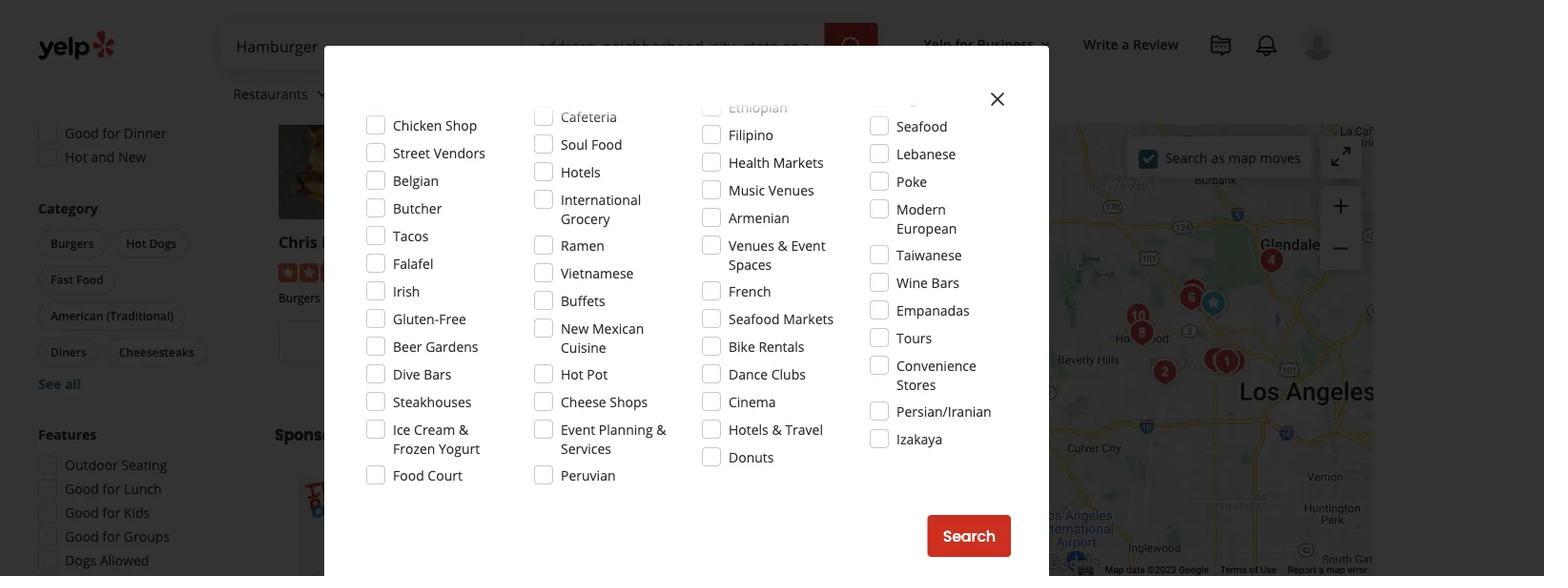 Task type: describe. For each thing, give the bounding box(es) containing it.
services inside event planning & services
[[561, 439, 611, 457]]

4.5
[[389, 262, 408, 280]]

markets for seafood markets
[[783, 310, 834, 328]]

business categories element
[[218, 69, 1335, 124]]

seafood for seafood
[[897, 117, 948, 135]]

search dialog
[[0, 0, 1544, 576]]

terms of use
[[1220, 564, 1277, 576]]

until for view
[[857, 363, 885, 382]]

home services link
[[350, 69, 499, 124]]

hotels for hotels
[[561, 163, 601, 181]]

convenience
[[897, 356, 977, 374]]

yogurt
[[439, 439, 480, 457]]

nexx
[[521, 232, 561, 252]]

9:00
[[888, 363, 915, 382]]

category
[[38, 199, 98, 217]]

good for good for dinner
[[65, 124, 99, 142]]

street vendors
[[393, 144, 485, 162]]

cuisine
[[561, 338, 606, 356]]

moves
[[1260, 149, 1301, 167]]

seafood markets
[[729, 310, 834, 328]]

kids
[[124, 504, 150, 522]]

yelp
[[924, 35, 951, 53]]

until midnight
[[369, 363, 455, 382]]

burgers up seafood markets
[[764, 290, 806, 306]]

a for write
[[1122, 35, 1130, 53]]

see all
[[38, 375, 81, 393]]

lunch
[[124, 480, 162, 498]]

court
[[428, 466, 462, 484]]

morrison atwater village image
[[1253, 242, 1291, 280]]

4.1 (1.3k reviews)
[[875, 262, 982, 280]]

group containing features
[[32, 425, 237, 576]]

yelp for business button
[[916, 27, 1061, 61]]

and
[[91, 148, 115, 166]]

wine
[[897, 273, 928, 291]]

home services
[[365, 85, 457, 103]]

nightlife
[[897, 89, 949, 107]]

food down frozen
[[393, 466, 424, 484]]

good for good for lunch
[[65, 480, 99, 498]]

chris n' eddy's
[[279, 232, 389, 252]]

izakaya
[[897, 430, 943, 448]]

rentals
[[759, 337, 805, 355]]

burgers down event planning & services
[[561, 477, 635, 504]]

terms
[[1220, 564, 1247, 576]]

ice
[[393, 420, 411, 438]]

0 horizontal spatial business
[[865, 331, 931, 353]]

food right soul
[[591, 135, 622, 153]]

dinner
[[124, 124, 166, 142]]

all
[[65, 375, 81, 393]]

free
[[439, 310, 466, 328]]

good for groups
[[65, 527, 170, 546]]

results
[[360, 424, 416, 446]]

keyboard shortcuts image
[[1078, 566, 1094, 576]]

order now link for nexx burger
[[521, 321, 749, 363]]

now for nexx burger
[[642, 331, 675, 353]]

convenience stores
[[897, 356, 977, 393]]

view
[[825, 331, 861, 353]]

use
[[1261, 564, 1277, 576]]

4.0 (1.3k reviews)
[[632, 262, 739, 280]]

new mexican cuisine
[[561, 319, 644, 356]]

midnight
[[400, 363, 455, 382]]

notifications image
[[1255, 34, 1278, 57]]

falafel
[[393, 254, 433, 272]]

search button
[[928, 515, 1011, 557]]

cassell's hamburgers image
[[1208, 343, 1246, 381]]

markets for health markets
[[773, 153, 824, 171]]

reviews) for nexx burger
[[688, 262, 739, 280]]

1 vertical spatial dogs
[[65, 551, 96, 569]]

fast inside button
[[51, 272, 73, 288]]

soul
[[561, 135, 588, 153]]

open for open now
[[65, 29, 99, 47]]

& inside ice cream & frozen yogurt
[[459, 420, 468, 438]]

modern european
[[897, 200, 957, 237]]

terms of use link
[[1220, 564, 1277, 576]]

trophies burger club image
[[1123, 314, 1161, 352]]

restaurants
[[233, 85, 308, 103]]

n'
[[321, 232, 337, 252]]

data
[[1126, 564, 1145, 576]]

map for moves
[[1228, 149, 1256, 167]]

belgian
[[393, 171, 439, 189]]

irv's burgers image
[[298, 477, 494, 576]]

1 vertical spatial fast
[[569, 290, 591, 306]]

1 pm from the left
[[679, 363, 699, 382]]

music
[[729, 181, 765, 199]]

for for groups
[[102, 527, 120, 546]]

zoom out image
[[1330, 237, 1352, 260]]

steakhouses
[[393, 392, 472, 411]]

hook
[[764, 232, 804, 252]]

review
[[1133, 35, 1179, 53]]

event inside venues & event spaces
[[791, 236, 826, 254]]

zoom in image
[[1330, 195, 1352, 217]]

0 vertical spatial irv's burgers image
[[1119, 297, 1157, 335]]

search for search as map moves
[[1165, 149, 1208, 167]]

diners button
[[38, 338, 99, 367]]

hot pot
[[561, 365, 608, 383]]

©2023
[[1148, 564, 1176, 576]]

good for lunch
[[65, 480, 162, 498]]

chris
[[279, 232, 317, 252]]

dogs allowed
[[65, 551, 149, 569]]

(1.3k for now
[[654, 262, 684, 280]]

international grocery
[[561, 190, 641, 227]]

hot for hot dogs
[[126, 236, 146, 251]]

bars for wine bars
[[931, 273, 959, 291]]

event inside event planning & services
[[561, 420, 595, 438]]

event planning & services
[[561, 420, 666, 457]]

4.1 star rating image
[[764, 263, 867, 282]]

shops
[[610, 392, 648, 411]]

modern
[[897, 200, 946, 218]]

fast food button
[[38, 266, 116, 294]]

outdoor seating
[[65, 456, 167, 474]]

irv's burgers
[[517, 477, 635, 504]]

seating
[[121, 456, 167, 474]]

open until 10:30 pm
[[571, 363, 699, 382]]

google
[[1179, 564, 1209, 576]]

2 pm from the left
[[918, 363, 938, 382]]

yelp for business
[[924, 35, 1034, 53]]

health markets
[[729, 153, 824, 171]]

search for search
[[943, 526, 996, 547]]

gluten-free
[[393, 310, 466, 328]]

butcher
[[393, 199, 442, 217]]

outdoor
[[65, 456, 118, 474]]

seafood for seafood markets
[[729, 310, 780, 328]]

previous image
[[305, 564, 328, 576]]

american
[[51, 308, 103, 324]]

burger for view business
[[808, 232, 860, 252]]

fast food
[[51, 272, 104, 288]]

hot for hot pot
[[561, 365, 583, 383]]

as
[[1211, 149, 1225, 167]]

slideshow element
[[298, 477, 494, 576]]

close image
[[986, 88, 1009, 111]]

vendors
[[434, 144, 485, 162]]

report a map error link
[[1288, 564, 1368, 576]]

american (traditional)
[[51, 308, 174, 324]]

new inside new mexican cuisine
[[561, 319, 589, 337]]



Task type: locate. For each thing, give the bounding box(es) containing it.
3 good from the top
[[65, 504, 99, 522]]

bars up 'empanadas'
[[931, 273, 959, 291]]

1 order now from the left
[[353, 331, 432, 353]]

& down armenian
[[778, 236, 788, 254]]

burgers down category
[[51, 236, 94, 251]]

until down beer
[[369, 363, 396, 382]]

open down cuisine
[[571, 363, 607, 382]]

reviews) right (442
[[442, 262, 493, 280]]

0 horizontal spatial bars
[[424, 365, 452, 383]]

grocery
[[561, 209, 610, 227]]

expand map image
[[1330, 145, 1352, 168]]

0 vertical spatial business
[[977, 35, 1034, 53]]

cassell's hamburgers image
[[1208, 343, 1246, 381]]

1 order from the left
[[353, 331, 395, 353]]

1 horizontal spatial open
[[571, 363, 607, 382]]

irv's burgers image left hollywood burger icon
[[1119, 297, 1157, 335]]

now down gluten-
[[399, 331, 432, 353]]

dogs inside button
[[149, 236, 177, 251]]

16 chevron down v2 image
[[1038, 37, 1053, 52]]

1 horizontal spatial burger
[[808, 232, 860, 252]]

group
[[32, 0, 237, 172], [1320, 186, 1362, 270], [34, 199, 237, 393], [32, 425, 237, 576]]

1 vertical spatial business
[[865, 331, 931, 353]]

diners
[[51, 344, 87, 360]]

cheese shops
[[561, 392, 648, 411]]

0 horizontal spatial pm
[[679, 363, 699, 382]]

1 reviews) from the left
[[442, 262, 493, 280]]

1 horizontal spatial order now
[[596, 331, 675, 353]]

1 horizontal spatial hotels
[[729, 420, 769, 438]]

planning
[[599, 420, 653, 438]]

allowed
[[100, 551, 149, 569]]

None search field
[[221, 23, 882, 69]]

food up the american
[[76, 272, 104, 288]]

0 horizontal spatial map
[[1228, 149, 1256, 167]]

business up until 9:00 pm
[[865, 331, 931, 353]]

16 info v2 image
[[420, 427, 435, 443]]

good for good for kids
[[65, 504, 99, 522]]

home
[[365, 85, 403, 103]]

burgers button
[[38, 229, 106, 258]]

1 vertical spatial services
[[561, 439, 611, 457]]

0 vertical spatial new
[[118, 148, 146, 166]]

features
[[38, 425, 97, 444]]

order up dive
[[353, 331, 395, 353]]

good down good for lunch
[[65, 504, 99, 522]]

1 good from the top
[[65, 124, 99, 142]]

burger down grocery
[[564, 232, 616, 252]]

1 vertical spatial event
[[561, 420, 595, 438]]

0 horizontal spatial 24 chevron down v2 image
[[312, 82, 335, 105]]

0 vertical spatial map
[[1228, 149, 1256, 167]]

map right the as on the right top of page
[[1228, 149, 1256, 167]]

event up 4.1 star rating image
[[791, 236, 826, 254]]

offers delivery
[[65, 52, 157, 71]]

2 good from the top
[[65, 480, 99, 498]]

3 reviews) from the left
[[931, 262, 982, 280]]

for up the good for kids
[[102, 480, 120, 498]]

0 vertical spatial open
[[65, 29, 99, 47]]

for down the good for kids
[[102, 527, 120, 546]]

for right yelp
[[955, 35, 974, 53]]

hot for hot and new
[[65, 148, 87, 166]]

1 horizontal spatial dogs
[[149, 236, 177, 251]]

0 horizontal spatial hot
[[65, 148, 87, 166]]

see all button
[[38, 375, 81, 393]]

map for error
[[1326, 564, 1345, 576]]

a right report at the right bottom of the page
[[1319, 564, 1324, 576]]

group containing open now
[[32, 0, 237, 172]]

hotels up the donuts
[[729, 420, 769, 438]]

1 vertical spatial venues
[[729, 236, 774, 254]]

2 horizontal spatial reviews)
[[931, 262, 982, 280]]

burgers inside button
[[51, 236, 94, 251]]

burger for order now
[[564, 232, 616, 252]]

dogs down good for groups
[[65, 551, 96, 569]]

hot left and
[[65, 148, 87, 166]]

services up chicken shop
[[406, 85, 457, 103]]

map left error
[[1326, 564, 1345, 576]]

nexx burger
[[521, 232, 616, 252]]

3 until from the left
[[857, 363, 885, 382]]

food down vietnamese
[[594, 290, 621, 306]]

event down cheese
[[561, 420, 595, 438]]

1 horizontal spatial 24 chevron down v2 image
[[692, 82, 715, 105]]

2 24 chevron down v2 image from the left
[[692, 82, 715, 105]]

2 (1.3k from the left
[[897, 262, 927, 280]]

0 horizontal spatial order now link
[[279, 321, 506, 363]]

gardens
[[426, 337, 478, 355]]

24 chevron down v2 image inside restaurants link
[[312, 82, 335, 105]]

venues up spaces
[[729, 236, 774, 254]]

2 order now from the left
[[596, 331, 675, 353]]

1 vertical spatial open
[[571, 363, 607, 382]]

1 horizontal spatial order
[[596, 331, 638, 353]]

bars down beer gardens
[[424, 365, 452, 383]]

(442
[[412, 262, 438, 280]]

1 horizontal spatial map
[[1326, 564, 1345, 576]]

1 horizontal spatial pm
[[918, 363, 938, 382]]

chicken
[[393, 116, 442, 134]]

a for report
[[1319, 564, 1324, 576]]

until left 9:00
[[857, 363, 885, 382]]

spaces
[[729, 255, 772, 273]]

reviews)
[[442, 262, 493, 280], [688, 262, 739, 280], [931, 262, 982, 280]]

venues down health markets
[[769, 181, 814, 199]]

0 horizontal spatial services
[[406, 85, 457, 103]]

vietnamese
[[561, 264, 634, 282]]

2 horizontal spatial until
[[857, 363, 885, 382]]

order now link up open until 10:30 pm
[[521, 321, 749, 363]]

lebanese
[[897, 145, 956, 163]]

1 until from the left
[[369, 363, 396, 382]]

pm right 10:30
[[679, 363, 699, 382]]

0 horizontal spatial reviews)
[[442, 262, 493, 280]]

seafood down french
[[729, 310, 780, 328]]

order up open until 10:30 pm
[[596, 331, 638, 353]]

0 horizontal spatial seafood
[[729, 310, 780, 328]]

order for chris n' eddy's
[[353, 331, 395, 353]]

projects image
[[1209, 34, 1232, 57]]

0 vertical spatial hotels
[[561, 163, 601, 181]]

hook burger image
[[1169, 128, 1207, 166]]

hook burger link
[[764, 232, 860, 252]]

0 horizontal spatial now
[[103, 29, 131, 47]]

0 horizontal spatial order
[[353, 331, 395, 353]]

a right write
[[1122, 35, 1130, 53]]

chris n' eddy's image
[[1194, 285, 1233, 323], [1194, 285, 1233, 323]]

reviews) up 'empanadas'
[[931, 262, 982, 280]]

hot inside hot dogs button
[[126, 236, 146, 251]]

fast
[[51, 272, 73, 288], [569, 290, 591, 306]]

good for kids
[[65, 504, 150, 522]]

0 horizontal spatial burger
[[564, 232, 616, 252]]

street
[[393, 144, 430, 162]]

burgers
[[51, 236, 94, 251], [279, 290, 320, 306], [764, 290, 806, 306], [561, 477, 635, 504]]

2 reviews) from the left
[[688, 262, 739, 280]]

fast down burgers button on the left
[[51, 272, 73, 288]]

reviews) for chris n' eddy's
[[442, 262, 493, 280]]

event
[[791, 236, 826, 254], [561, 420, 595, 438]]

1 burger from the left
[[564, 232, 616, 252]]

irv's burgers image down trophies burger club icon
[[1146, 353, 1184, 392]]

cheesesteaks button
[[107, 338, 207, 367]]

services up peruvian
[[561, 439, 611, 457]]

2 order now link from the left
[[521, 321, 749, 363]]

venues
[[769, 181, 814, 199], [729, 236, 774, 254]]

dive bars
[[393, 365, 452, 383]]

seafood
[[897, 117, 948, 135], [729, 310, 780, 328]]

fast down 4 star rating image
[[569, 290, 591, 306]]

sponsored results
[[275, 424, 416, 446]]

hollywood burger image
[[1173, 279, 1211, 317]]

until for order
[[369, 363, 396, 382]]

1 horizontal spatial services
[[561, 439, 611, 457]]

search image
[[840, 35, 863, 58]]

bike
[[729, 337, 755, 355]]

& inside venues & event spaces
[[778, 236, 788, 254]]

0 vertical spatial seafood
[[897, 117, 948, 135]]

until right the pot
[[610, 363, 638, 382]]

open up "offers"
[[65, 29, 99, 47]]

1 horizontal spatial fast
[[569, 290, 591, 306]]

for down good for lunch
[[102, 504, 120, 522]]

hot dogs button
[[114, 229, 189, 258]]

gluten-
[[393, 310, 439, 328]]

0 horizontal spatial hotels
[[561, 163, 601, 181]]

1 vertical spatial hot
[[126, 236, 146, 251]]

hot inside search dialog
[[561, 365, 583, 383]]

dive
[[393, 365, 420, 383]]

report a map error
[[1288, 564, 1368, 576]]

1 horizontal spatial hot
[[126, 236, 146, 251]]

0 vertical spatial markets
[[773, 153, 824, 171]]

0 horizontal spatial event
[[561, 420, 595, 438]]

1 horizontal spatial a
[[1319, 564, 1324, 576]]

burger up 4.1 star rating image
[[808, 232, 860, 252]]

(1.3k right 4.0
[[654, 262, 684, 280]]

services inside business categories element
[[406, 85, 457, 103]]

0 horizontal spatial open
[[65, 29, 99, 47]]

good up and
[[65, 124, 99, 142]]

hot
[[65, 148, 87, 166], [126, 236, 146, 251], [561, 365, 583, 383]]

& right planning
[[656, 420, 666, 438]]

0 vertical spatial hot
[[65, 148, 87, 166]]

2 order from the left
[[596, 331, 638, 353]]

markets
[[773, 153, 824, 171], [783, 310, 834, 328]]

food inside the fast food button
[[76, 272, 104, 288]]

1 horizontal spatial business
[[977, 35, 1034, 53]]

1 horizontal spatial order now link
[[521, 321, 749, 363]]

24 chevron down v2 image
[[312, 82, 335, 105], [692, 82, 715, 105]]

nexx burger link
[[521, 232, 616, 252]]

reviews) for hook burger
[[931, 262, 982, 280]]

business left 16 chevron down v2 icon in the right of the page
[[977, 35, 1034, 53]]

clubs
[[771, 365, 806, 383]]

venues inside venues & event spaces
[[729, 236, 774, 254]]

juicy j's image
[[1214, 343, 1253, 381]]

1 horizontal spatial (1.3k
[[897, 262, 927, 280]]

4 good from the top
[[65, 527, 99, 546]]

0 horizontal spatial search
[[943, 526, 996, 547]]

for the win image
[[1174, 272, 1213, 310]]

for inside yelp for business button
[[955, 35, 974, 53]]

order now for nexx burger
[[596, 331, 675, 353]]

hot right burgers button on the left
[[126, 236, 146, 251]]

donuts
[[729, 448, 774, 466]]

mexican
[[592, 319, 644, 337]]

map region
[[983, 0, 1471, 576]]

burgers,
[[521, 290, 566, 306]]

venues & event spaces
[[729, 236, 826, 273]]

dance clubs
[[729, 365, 806, 383]]

now for chris n' eddy's
[[399, 331, 432, 353]]

1 vertical spatial bars
[[424, 365, 452, 383]]

0 vertical spatial fast
[[51, 272, 73, 288]]

map
[[1105, 564, 1124, 576]]

0 horizontal spatial a
[[1122, 35, 1130, 53]]

hook burger
[[764, 232, 860, 252]]

1 vertical spatial irv's burgers image
[[1146, 353, 1184, 392]]

write
[[1083, 35, 1119, 53]]

order now link for chris n' eddy's
[[279, 321, 506, 363]]

0 vertical spatial dogs
[[149, 236, 177, 251]]

1 horizontal spatial event
[[791, 236, 826, 254]]

for for lunch
[[102, 480, 120, 498]]

markets up music venues
[[773, 153, 824, 171]]

international
[[561, 190, 641, 208]]

burgers, fast food
[[521, 290, 621, 306]]

good for dinner
[[65, 124, 166, 142]]

eddy's
[[341, 232, 389, 252]]

1 horizontal spatial search
[[1165, 149, 1208, 167]]

4 star rating image
[[521, 263, 624, 282]]

0 vertical spatial venues
[[769, 181, 814, 199]]

hotels down soul
[[561, 163, 601, 181]]

irv's burgers image
[[1146, 353, 1184, 392]]

0 vertical spatial event
[[791, 236, 826, 254]]

music venues
[[729, 181, 814, 199]]

open for open until 10:30 pm
[[571, 363, 607, 382]]

good for good for groups
[[65, 527, 99, 546]]

european
[[897, 219, 957, 237]]

for up hot and new on the left top
[[102, 124, 120, 142]]

1 vertical spatial markets
[[783, 310, 834, 328]]

& inside event planning & services
[[656, 420, 666, 438]]

0 vertical spatial search
[[1165, 149, 1208, 167]]

4.1
[[875, 262, 894, 280]]

for for kids
[[102, 504, 120, 522]]

google image
[[1041, 551, 1104, 576]]

1 horizontal spatial now
[[399, 331, 432, 353]]

1 horizontal spatial new
[[561, 319, 589, 337]]

persian/iranian
[[897, 402, 992, 420]]

1 vertical spatial search
[[943, 526, 996, 547]]

0 vertical spatial a
[[1122, 35, 1130, 53]]

for for dinner
[[102, 124, 120, 142]]

new down dinner
[[118, 148, 146, 166]]

1 order now link from the left
[[279, 321, 506, 363]]

1 horizontal spatial until
[[610, 363, 638, 382]]

good down outdoor
[[65, 480, 99, 498]]

order now down gluten-
[[353, 331, 432, 353]]

food court
[[393, 466, 462, 484]]

report
[[1288, 564, 1317, 576]]

2 horizontal spatial now
[[642, 331, 675, 353]]

0 horizontal spatial dogs
[[65, 551, 96, 569]]

monty's good burger image
[[1196, 341, 1235, 379]]

good
[[65, 124, 99, 142], [65, 480, 99, 498], [65, 504, 99, 522], [65, 527, 99, 546]]

shop
[[445, 116, 477, 134]]

1 (1.3k from the left
[[654, 262, 684, 280]]

order now link
[[279, 321, 506, 363], [521, 321, 749, 363]]

burgers down 4.5 star rating image
[[279, 290, 320, 306]]

1 24 chevron down v2 image from the left
[[312, 82, 335, 105]]

reviews) up french
[[688, 262, 739, 280]]

2 horizontal spatial hot
[[561, 365, 583, 383]]

1 vertical spatial hotels
[[729, 420, 769, 438]]

delivery
[[107, 52, 157, 71]]

(1.3k
[[654, 262, 684, 280], [897, 262, 927, 280]]

order now for chris n' eddy's
[[353, 331, 432, 353]]

1 horizontal spatial seafood
[[897, 117, 948, 135]]

2 burger from the left
[[808, 232, 860, 252]]

4.5 (442 reviews)
[[389, 262, 493, 280]]

24 chevron down v2 image left ethiopian
[[692, 82, 715, 105]]

& up yogurt
[[459, 420, 468, 438]]

2 vertical spatial hot
[[561, 365, 583, 383]]

irish
[[393, 282, 420, 300]]

&
[[778, 236, 788, 254], [459, 420, 468, 438], [656, 420, 666, 438], [772, 420, 782, 438]]

markets up rentals
[[783, 310, 834, 328]]

offers
[[65, 52, 104, 71]]

0 vertical spatial bars
[[931, 273, 959, 291]]

0 horizontal spatial order now
[[353, 331, 432, 353]]

1 vertical spatial map
[[1326, 564, 1345, 576]]

good up dogs allowed
[[65, 527, 99, 546]]

0 vertical spatial services
[[406, 85, 457, 103]]

0 horizontal spatial until
[[369, 363, 396, 382]]

irv's burgers link
[[517, 477, 635, 504]]

24 chevron down v2 image right "restaurants"
[[312, 82, 335, 105]]

irv's burgers image
[[1119, 297, 1157, 335], [1146, 353, 1184, 392]]

ethiopian
[[729, 98, 788, 116]]

0 horizontal spatial new
[[118, 148, 146, 166]]

(1.3k for business
[[897, 262, 927, 280]]

hot left the pot
[[561, 365, 583, 383]]

bike rentals
[[729, 337, 805, 355]]

1 horizontal spatial bars
[[931, 273, 959, 291]]

business inside button
[[977, 35, 1034, 53]]

now up offers delivery
[[103, 29, 131, 47]]

0 horizontal spatial (1.3k
[[654, 262, 684, 280]]

4.5 star rating image
[[279, 263, 382, 282]]

1 vertical spatial new
[[561, 319, 589, 337]]

order for nexx burger
[[596, 331, 638, 353]]

search inside button
[[943, 526, 996, 547]]

ramen
[[561, 236, 605, 254]]

french
[[729, 282, 771, 300]]

dogs up (traditional) at the left
[[149, 236, 177, 251]]

& left the travel
[[772, 420, 782, 438]]

0 horizontal spatial fast
[[51, 272, 73, 288]]

american (traditional) button
[[38, 302, 186, 330]]

1 vertical spatial seafood
[[729, 310, 780, 328]]

(1.3k right 4.1
[[897, 262, 927, 280]]

hotels for hotels & travel
[[729, 420, 769, 438]]

chicken shop
[[393, 116, 477, 134]]

1 vertical spatial a
[[1319, 564, 1324, 576]]

user actions element
[[909, 24, 1362, 141]]

travel
[[785, 420, 823, 438]]

pm right 9:00
[[918, 363, 938, 382]]

bars for dive bars
[[424, 365, 452, 383]]

now up 10:30
[[642, 331, 675, 353]]

group containing category
[[34, 199, 237, 393]]

2 until from the left
[[610, 363, 638, 382]]

for for business
[[955, 35, 974, 53]]

1 horizontal spatial reviews)
[[688, 262, 739, 280]]

dance
[[729, 365, 768, 383]]

new up cuisine
[[561, 319, 589, 337]]

order now link up dive
[[279, 321, 506, 363]]

seafood down nightlife
[[897, 117, 948, 135]]

order now up open until 10:30 pm
[[596, 331, 675, 353]]



Task type: vqa. For each thing, say whether or not it's contained in the screenshot.
right a
yes



